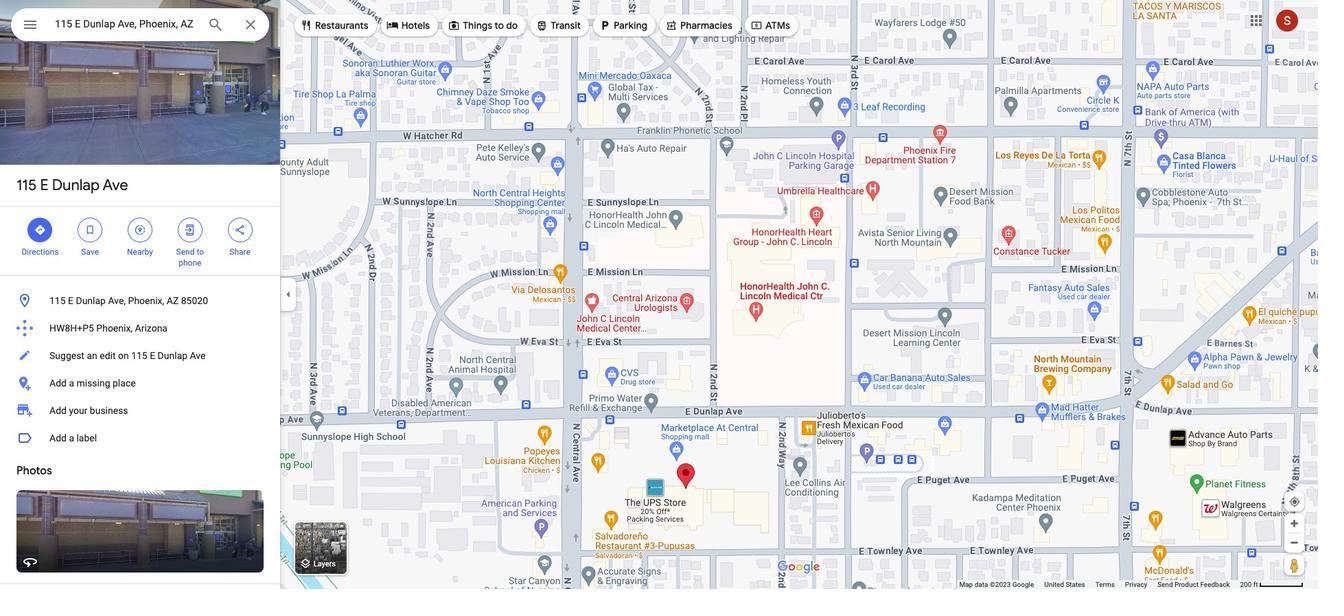 Task type: locate. For each thing, give the bounding box(es) containing it.
0 horizontal spatial 115
[[16, 176, 37, 195]]

suggest
[[49, 350, 84, 361]]

0 vertical spatial a
[[69, 378, 74, 389]]

85020
[[181, 295, 208, 306]]

ft
[[1254, 581, 1259, 589]]

2 vertical spatial add
[[49, 433, 67, 444]]

footer
[[960, 580, 1241, 589]]

product
[[1175, 581, 1199, 589]]

dunlap for ave,
[[76, 295, 106, 306]]

dunlap left ave,
[[76, 295, 106, 306]]

send left product
[[1158, 581, 1174, 589]]

phoenix,
[[128, 295, 164, 306], [96, 323, 133, 334]]

1 vertical spatial e
[[68, 295, 74, 306]]

your
[[69, 405, 87, 416]]

2 vertical spatial e
[[150, 350, 155, 361]]

dunlap down arizona
[[158, 350, 188, 361]]

to left do
[[495, 19, 504, 32]]

115
[[16, 176, 37, 195], [49, 295, 66, 306], [131, 350, 148, 361]]

1 vertical spatial dunlap
[[76, 295, 106, 306]]

states
[[1066, 581, 1086, 589]]


[[300, 18, 313, 33]]

a inside button
[[69, 433, 74, 444]]

a inside button
[[69, 378, 74, 389]]

atms
[[766, 19, 791, 32]]

1 vertical spatial send
[[1158, 581, 1174, 589]]

missing
[[77, 378, 110, 389]]


[[448, 18, 460, 33]]

place
[[113, 378, 136, 389]]

2 horizontal spatial e
[[150, 350, 155, 361]]

115 right on
[[131, 350, 148, 361]]

phone
[[179, 258, 202, 268]]

e for 115 e dunlap ave
[[40, 176, 48, 195]]

115 up hw8h+p5
[[49, 295, 66, 306]]

send for send product feedback
[[1158, 581, 1174, 589]]

directions
[[22, 247, 59, 257]]

phoenix, left az
[[128, 295, 164, 306]]

a left label
[[69, 433, 74, 444]]

ave
[[103, 176, 128, 195], [190, 350, 206, 361]]

add a label button
[[0, 425, 280, 452]]

label
[[77, 433, 97, 444]]

0 vertical spatial ave
[[103, 176, 128, 195]]

send inside send product feedback 'button'
[[1158, 581, 1174, 589]]

1 vertical spatial a
[[69, 433, 74, 444]]

ave,
[[108, 295, 126, 306]]

to
[[495, 19, 504, 32], [197, 247, 204, 257]]

to up phone
[[197, 247, 204, 257]]

0 horizontal spatial ave
[[103, 176, 128, 195]]

2 a from the top
[[69, 433, 74, 444]]

0 vertical spatial e
[[40, 176, 48, 195]]

0 vertical spatial add
[[49, 378, 67, 389]]

115 e dunlap ave, phoenix, az 85020 button
[[0, 287, 280, 315]]

1 vertical spatial to
[[197, 247, 204, 257]]

0 horizontal spatial e
[[40, 176, 48, 195]]

0 vertical spatial to
[[495, 19, 504, 32]]

1 vertical spatial 115
[[49, 295, 66, 306]]

add left your
[[49, 405, 67, 416]]

add inside button
[[49, 433, 67, 444]]

to inside send to phone
[[197, 247, 204, 257]]

1 add from the top
[[49, 378, 67, 389]]


[[22, 15, 38, 34]]

send
[[176, 247, 195, 257], [1158, 581, 1174, 589]]

200
[[1241, 581, 1253, 589]]

 button
[[11, 8, 49, 44]]

1 vertical spatial add
[[49, 405, 67, 416]]

send up phone
[[176, 247, 195, 257]]


[[666, 18, 678, 33]]

2 add from the top
[[49, 405, 67, 416]]

1 horizontal spatial e
[[68, 295, 74, 306]]

0 vertical spatial send
[[176, 247, 195, 257]]

ave up actions for 115 e dunlap ave region
[[103, 176, 128, 195]]


[[751, 18, 763, 33]]

to inside  things to do
[[495, 19, 504, 32]]

privacy button
[[1126, 580, 1148, 589]]

200 ft button
[[1241, 581, 1305, 589]]

google
[[1013, 581, 1035, 589]]

1 horizontal spatial 115
[[49, 295, 66, 306]]

map data ©2023 google
[[960, 581, 1035, 589]]

115 e dunlap ave main content
[[0, 0, 280, 589]]

business
[[90, 405, 128, 416]]

layers
[[314, 560, 336, 569]]

None field
[[55, 16, 196, 32]]

e
[[40, 176, 48, 195], [68, 295, 74, 306], [150, 350, 155, 361]]

send inside send to phone
[[176, 247, 195, 257]]

e down arizona
[[150, 350, 155, 361]]

 things to do
[[448, 18, 518, 33]]

a left missing at the left of the page
[[69, 378, 74, 389]]

0 vertical spatial 115
[[16, 176, 37, 195]]


[[387, 18, 399, 33]]

hotels
[[402, 19, 430, 32]]

ave down 85020
[[190, 350, 206, 361]]

115 for 115 e dunlap ave
[[16, 176, 37, 195]]

1 horizontal spatial ave
[[190, 350, 206, 361]]

add a label
[[49, 433, 97, 444]]

add a missing place
[[49, 378, 136, 389]]

add
[[49, 378, 67, 389], [49, 405, 67, 416], [49, 433, 67, 444]]

1 a from the top
[[69, 378, 74, 389]]

add left label
[[49, 433, 67, 444]]

on
[[118, 350, 129, 361]]

1 horizontal spatial to
[[495, 19, 504, 32]]

2 horizontal spatial 115
[[131, 350, 148, 361]]

a
[[69, 378, 74, 389], [69, 433, 74, 444]]

0 horizontal spatial send
[[176, 247, 195, 257]]

dunlap up  on the left top of the page
[[52, 176, 100, 195]]

e for 115 e dunlap ave, phoenix, az 85020
[[68, 295, 74, 306]]

united states button
[[1045, 580, 1086, 589]]

feedback
[[1201, 581, 1231, 589]]

footer containing map data ©2023 google
[[960, 580, 1241, 589]]

things
[[463, 19, 493, 32]]

0 vertical spatial dunlap
[[52, 176, 100, 195]]

e up 
[[40, 176, 48, 195]]

0 horizontal spatial to
[[197, 247, 204, 257]]

3 add from the top
[[49, 433, 67, 444]]

privacy
[[1126, 581, 1148, 589]]


[[234, 223, 246, 238]]

zoom in image
[[1290, 519, 1300, 529]]

hw8h+p5 phoenix, arizona button
[[0, 315, 280, 342]]

add a missing place button
[[0, 370, 280, 397]]

dunlap
[[52, 176, 100, 195], [76, 295, 106, 306], [158, 350, 188, 361]]

add inside button
[[49, 378, 67, 389]]

115 up 
[[16, 176, 37, 195]]

suggest an edit on 115 e dunlap ave button
[[0, 342, 280, 370]]

add down suggest
[[49, 378, 67, 389]]

ave inside button
[[190, 350, 206, 361]]

pharmacies
[[681, 19, 733, 32]]

e up hw8h+p5
[[68, 295, 74, 306]]


[[134, 223, 146, 238]]

1 horizontal spatial send
[[1158, 581, 1174, 589]]

parking
[[614, 19, 648, 32]]

 search field
[[11, 8, 269, 44]]

data
[[975, 581, 989, 589]]

1 vertical spatial ave
[[190, 350, 206, 361]]

phoenix, down ave,
[[96, 323, 133, 334]]

show street view coverage image
[[1285, 555, 1305, 576]]



Task type: vqa. For each thing, say whether or not it's contained in the screenshot.


Task type: describe. For each thing, give the bounding box(es) containing it.
send to phone
[[176, 247, 204, 268]]

a for missing
[[69, 378, 74, 389]]

add your business link
[[0, 397, 280, 425]]

115 e dunlap ave
[[16, 176, 128, 195]]

a for label
[[69, 433, 74, 444]]

none field inside the 115 e dunlap ave, phoenix, az 85020 'field'
[[55, 16, 196, 32]]

hw8h+p5 phoenix, arizona
[[49, 323, 168, 334]]

edit
[[100, 350, 116, 361]]

save
[[81, 247, 99, 257]]

terms
[[1096, 581, 1116, 589]]

actions for 115 e dunlap ave region
[[0, 207, 280, 275]]

share
[[230, 247, 251, 257]]

united states
[[1045, 581, 1086, 589]]

photos
[[16, 464, 52, 478]]

do
[[506, 19, 518, 32]]

 parking
[[599, 18, 648, 33]]

google maps element
[[0, 0, 1319, 589]]

an
[[87, 350, 97, 361]]

send product feedback
[[1158, 581, 1231, 589]]

 restaurants
[[300, 18, 369, 33]]

115 e dunlap ave, phoenix, az 85020
[[49, 295, 208, 306]]

terms button
[[1096, 580, 1116, 589]]

show your location image
[[1289, 496, 1302, 508]]

restaurants
[[315, 19, 369, 32]]

zoom out image
[[1290, 538, 1300, 548]]

map
[[960, 581, 974, 589]]

2 vertical spatial dunlap
[[158, 350, 188, 361]]

add for add your business
[[49, 405, 67, 416]]

©2023
[[991, 581, 1011, 589]]

115 E Dunlap Ave, Phoenix, AZ 85020 field
[[11, 8, 269, 41]]

115 for 115 e dunlap ave, phoenix, az 85020
[[49, 295, 66, 306]]


[[84, 223, 96, 238]]

nearby
[[127, 247, 153, 257]]


[[184, 223, 196, 238]]


[[599, 18, 611, 33]]

1 vertical spatial phoenix,
[[96, 323, 133, 334]]

2 vertical spatial 115
[[131, 350, 148, 361]]

add your business
[[49, 405, 128, 416]]


[[34, 223, 46, 238]]

transit
[[551, 19, 581, 32]]

 pharmacies
[[666, 18, 733, 33]]

add for add a label
[[49, 433, 67, 444]]

footer inside google maps element
[[960, 580, 1241, 589]]

dunlap for ave
[[52, 176, 100, 195]]

az
[[167, 295, 179, 306]]

send product feedback button
[[1158, 580, 1231, 589]]

google account: sheryl atherton  
(sheryl.atherton@adept.ai) image
[[1277, 9, 1299, 31]]

hw8h+p5
[[49, 323, 94, 334]]

united
[[1045, 581, 1065, 589]]

add for add a missing place
[[49, 378, 67, 389]]

collapse side panel image
[[281, 287, 296, 302]]

 transit
[[536, 18, 581, 33]]

suggest an edit on 115 e dunlap ave
[[49, 350, 206, 361]]

arizona
[[135, 323, 168, 334]]

200 ft
[[1241, 581, 1259, 589]]

 atms
[[751, 18, 791, 33]]

 hotels
[[387, 18, 430, 33]]

send for send to phone
[[176, 247, 195, 257]]

0 vertical spatial phoenix,
[[128, 295, 164, 306]]


[[536, 18, 548, 33]]



